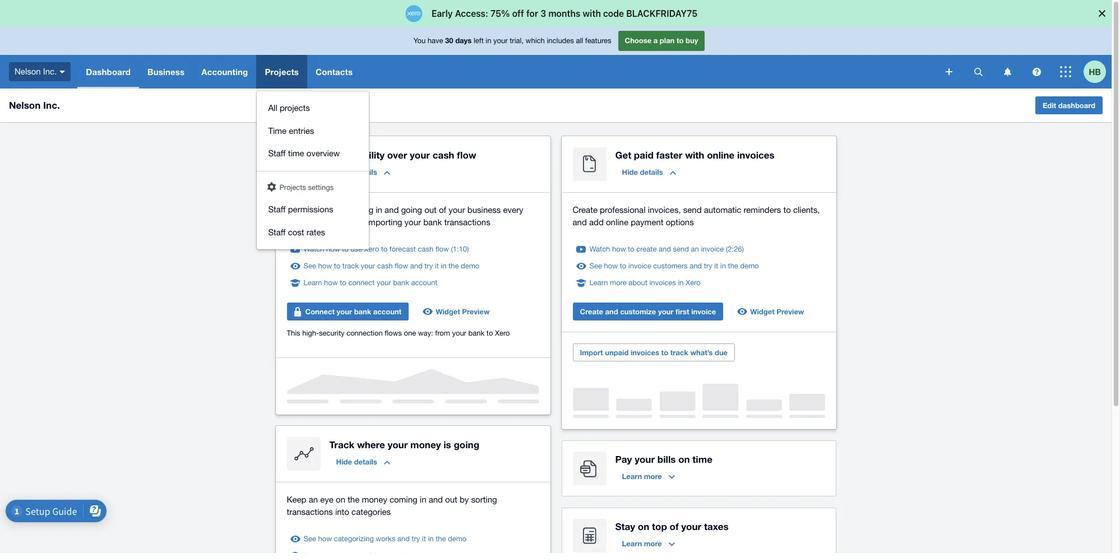 Task type: locate. For each thing, give the bounding box(es) containing it.
1 vertical spatial more
[[644, 472, 662, 481]]

2 horizontal spatial on
[[679, 454, 690, 466]]

your inside "link"
[[377, 279, 391, 287]]

2 get from the left
[[616, 149, 632, 161]]

coming up categories
[[390, 495, 418, 505]]

staff inside staff time overview link
[[268, 149, 286, 158]]

high-
[[302, 329, 319, 338]]

1 vertical spatial account
[[374, 307, 402, 316]]

get left paid
[[616, 149, 632, 161]]

out inside keep an eye on the money coming in and out by sorting transactions into categories
[[446, 495, 458, 505]]

time down time entries
[[288, 149, 304, 158]]

2 horizontal spatial flow
[[457, 149, 477, 161]]

0 vertical spatial money
[[318, 205, 343, 215]]

try inside see how to invoice customers and try it in the demo link
[[704, 262, 713, 270]]

create inside the create professional invoices, send automatic reminders to clients, and add online payment options
[[573, 205, 598, 215]]

learn more about invoices in xero link
[[590, 278, 701, 289]]

the inside see the money coming in and going out of your business every day by automatically importing your bank transactions
[[304, 205, 316, 215]]

going inside see the money coming in and going out of your business every day by automatically importing your bank transactions
[[401, 205, 422, 215]]

list box
[[257, 91, 369, 250]]

track down use
[[343, 262, 359, 270]]

1 horizontal spatial widget
[[751, 307, 775, 316]]

projects up all projects
[[265, 67, 299, 77]]

connect your bank account
[[305, 307, 402, 316]]

importing
[[367, 218, 402, 227]]

track
[[343, 262, 359, 270], [671, 348, 689, 357]]

see down staff cost rates link
[[304, 262, 316, 270]]

transactions down keep at the left of the page
[[287, 508, 333, 517]]

1 horizontal spatial out
[[446, 495, 458, 505]]

staff permissions
[[268, 205, 334, 214]]

by up rates
[[303, 218, 312, 227]]

you
[[414, 37, 426, 45]]

watch how to use xero to forecast cash flow (1:10) link
[[304, 244, 469, 255]]

transactions
[[445, 218, 491, 227], [287, 508, 333, 517]]

bank up connection
[[354, 307, 372, 316]]

automatically
[[315, 218, 364, 227]]

see down add
[[590, 262, 602, 270]]

get paid faster with online invoices
[[616, 149, 775, 161]]

1 horizontal spatial by
[[460, 495, 469, 505]]

learn more down pay
[[622, 472, 662, 481]]

learn more down stay
[[622, 540, 662, 549]]

invoices up reminders
[[738, 149, 775, 161]]

0 horizontal spatial preview
[[462, 307, 490, 316]]

1 vertical spatial learn more button
[[616, 535, 682, 553]]

your down see how to track your cash flow and try it in the demo link
[[377, 279, 391, 287]]

business button
[[139, 55, 193, 89]]

see the money coming in and going out of your business every day by automatically importing your bank transactions
[[287, 205, 524, 227]]

nelson inc. button
[[0, 55, 78, 89]]

more for on
[[644, 540, 662, 549]]

out
[[425, 205, 437, 215], [446, 495, 458, 505]]

2 horizontal spatial svg image
[[1061, 66, 1072, 77]]

1 horizontal spatial flow
[[436, 245, 449, 254]]

1 vertical spatial cash
[[418, 245, 434, 254]]

on
[[679, 454, 690, 466], [336, 495, 346, 505], [638, 521, 650, 533]]

0 horizontal spatial try
[[412, 535, 420, 544]]

1 widget preview from the left
[[436, 307, 490, 316]]

group
[[257, 91, 369, 250]]

import unpaid invoices to track what's due
[[580, 348, 728, 357]]

1 horizontal spatial time
[[693, 454, 713, 466]]

1 vertical spatial projects
[[280, 183, 306, 192]]

try down watch how to use xero to forecast cash flow (1:10) link
[[425, 262, 433, 270]]

0 horizontal spatial widget
[[436, 307, 460, 316]]

to inside the create professional invoices, send automatic reminders to clients, and add online payment options
[[784, 205, 791, 215]]

2 horizontal spatial try
[[704, 262, 713, 270]]

going up importing
[[401, 205, 422, 215]]

is
[[444, 439, 451, 451]]

the up staff cost rates link
[[304, 205, 316, 215]]

to left use
[[342, 245, 349, 254]]

0 vertical spatial coming
[[346, 205, 374, 215]]

1 learn more from the top
[[622, 472, 662, 481]]

staff down time
[[268, 149, 286, 158]]

an left eye
[[309, 495, 318, 505]]

0 vertical spatial inc.
[[43, 67, 57, 76]]

connection
[[347, 329, 383, 338]]

staff inside "staff permissions" link
[[268, 205, 286, 214]]

1 horizontal spatial account
[[411, 279, 438, 287]]

0 horizontal spatial widget preview button
[[418, 303, 497, 321]]

learn
[[304, 279, 322, 287], [590, 279, 608, 287], [622, 472, 642, 481], [622, 540, 642, 549]]

hide details down paid
[[622, 168, 663, 177]]

by inside see the money coming in and going out of your business every day by automatically importing your bank transactions
[[303, 218, 312, 227]]

2 vertical spatial cash
[[377, 262, 393, 270]]

projects right header image
[[280, 183, 306, 192]]

it right works
[[422, 535, 426, 544]]

1 vertical spatial xero
[[686, 279, 701, 287]]

1 vertical spatial by
[[460, 495, 469, 505]]

1 get from the left
[[330, 149, 346, 161]]

contacts
[[316, 67, 353, 77]]

projects inside 'popup button'
[[265, 67, 299, 77]]

2 learn more from the top
[[622, 540, 662, 549]]

0 vertical spatial on
[[679, 454, 690, 466]]

bank
[[424, 218, 442, 227], [393, 279, 409, 287], [354, 307, 372, 316], [469, 329, 485, 338]]

2 horizontal spatial xero
[[686, 279, 701, 287]]

more down top
[[644, 540, 662, 549]]

your left trial,
[[494, 37, 508, 45]]

1 vertical spatial invoices
[[650, 279, 677, 287]]

inc.
[[43, 67, 57, 76], [43, 99, 60, 111]]

widget
[[436, 307, 460, 316], [751, 307, 775, 316]]

nelson inc.
[[15, 67, 57, 76], [9, 99, 60, 111]]

watch down staff cost rates link
[[304, 245, 324, 254]]

money
[[318, 205, 343, 215], [411, 439, 441, 451], [362, 495, 388, 505]]

0 horizontal spatial out
[[425, 205, 437, 215]]

hide details for where
[[336, 458, 377, 467]]

of right top
[[670, 521, 679, 533]]

your right the over
[[410, 149, 430, 161]]

svg image
[[1061, 66, 1072, 77], [975, 68, 983, 76], [1033, 68, 1042, 76]]

coming inside keep an eye on the money coming in and out by sorting transactions into categories
[[390, 495, 418, 505]]

2 widget from the left
[[751, 307, 775, 316]]

1 horizontal spatial widget preview button
[[733, 303, 811, 321]]

0 horizontal spatial of
[[439, 205, 447, 215]]

use
[[351, 245, 362, 254]]

how for learn how to connect your bank account
[[324, 279, 338, 287]]

1 horizontal spatial money
[[362, 495, 388, 505]]

how up learn more about invoices in xero
[[604, 262, 618, 270]]

by left sorting in the left bottom of the page
[[460, 495, 469, 505]]

create inside button
[[580, 307, 604, 316]]

money up automatically
[[318, 205, 343, 215]]

1 horizontal spatial going
[[454, 439, 480, 451]]

how for see how to track your cash flow and try it in the demo
[[318, 262, 332, 270]]

how left use
[[326, 245, 340, 254]]

cash down watch how to use xero to forecast cash flow (1:10) link
[[377, 262, 393, 270]]

how left create
[[613, 245, 626, 254]]

cash
[[433, 149, 455, 161], [418, 245, 434, 254], [377, 262, 393, 270]]

contacts button
[[307, 55, 361, 89]]

and up customers
[[659, 245, 671, 254]]

1 horizontal spatial on
[[638, 521, 650, 533]]

0 horizontal spatial track
[[343, 262, 359, 270]]

staff
[[268, 149, 286, 158], [268, 205, 286, 214], [268, 227, 286, 237]]

1 vertical spatial staff
[[268, 205, 286, 214]]

see for see how categorizing works and try it in the demo
[[304, 535, 316, 544]]

0 horizontal spatial transactions
[[287, 508, 333, 517]]

staff inside staff cost rates link
[[268, 227, 286, 237]]

2 vertical spatial more
[[644, 540, 662, 549]]

bank inside learn how to connect your bank account "link"
[[393, 279, 409, 287]]

and left add
[[573, 218, 587, 227]]

stay
[[616, 521, 636, 533]]

forecast
[[390, 245, 416, 254]]

with
[[686, 149, 705, 161]]

1 vertical spatial of
[[670, 521, 679, 533]]

cash right forecast
[[418, 245, 434, 254]]

settings
[[308, 183, 334, 192]]

invoices down customers
[[650, 279, 677, 287]]

details down paid
[[640, 168, 663, 177]]

time right bills
[[693, 454, 713, 466]]

this high-security connection flows one way: from your bank to xero
[[287, 329, 510, 338]]

watch how to use xero to forecast cash flow (1:10)
[[304, 245, 469, 254]]

create
[[637, 245, 657, 254]]

1 watch from the left
[[304, 245, 324, 254]]

widget preview button for invoices
[[733, 303, 811, 321]]

widget for flow
[[436, 307, 460, 316]]

0 vertical spatial of
[[439, 205, 447, 215]]

invoice inside button
[[692, 307, 717, 316]]

it
[[435, 262, 439, 270], [715, 262, 719, 270], [422, 535, 426, 544]]

day
[[287, 218, 301, 227]]

connect
[[305, 307, 335, 316]]

see down keep at the left of the page
[[304, 535, 316, 544]]

all projects
[[268, 103, 310, 113]]

(2:26)
[[726, 245, 744, 254]]

0 vertical spatial account
[[411, 279, 438, 287]]

get for get paid faster with online invoices
[[616, 149, 632, 161]]

on left top
[[638, 521, 650, 533]]

payment
[[631, 218, 664, 227]]

1 horizontal spatial transactions
[[445, 218, 491, 227]]

in inside keep an eye on the money coming in and out by sorting transactions into categories
[[420, 495, 427, 505]]

how down rates
[[318, 262, 332, 270]]

to left clients,
[[784, 205, 791, 215]]

try right works
[[412, 535, 420, 544]]

1 horizontal spatial widget preview
[[751, 307, 805, 316]]

2 vertical spatial invoices
[[631, 348, 660, 357]]

time
[[268, 126, 287, 135]]

staff down header image
[[268, 205, 286, 214]]

1 horizontal spatial track
[[671, 348, 689, 357]]

details down visibility
[[354, 168, 377, 177]]

online inside the create professional invoices, send automatic reminders to clients, and add online payment options
[[606, 218, 629, 227]]

eye
[[320, 495, 334, 505]]

0 vertical spatial time
[[288, 149, 304, 158]]

0 vertical spatial an
[[691, 245, 699, 254]]

cash right the over
[[433, 149, 455, 161]]

paid
[[634, 149, 654, 161]]

watch for get visibility over your cash flow
[[304, 245, 324, 254]]

choose a plan to buy
[[625, 36, 699, 45]]

svg image
[[1004, 68, 1012, 76], [946, 68, 953, 75], [60, 71, 65, 73]]

2 preview from the left
[[777, 307, 805, 316]]

by
[[303, 218, 312, 227], [460, 495, 469, 505]]

0 horizontal spatial widget preview
[[436, 307, 490, 316]]

import unpaid invoices to track what's due button
[[573, 344, 736, 362]]

details for paid
[[640, 168, 663, 177]]

2 vertical spatial xero
[[495, 329, 510, 338]]

into
[[335, 508, 349, 517]]

1 widget preview button from the left
[[418, 303, 497, 321]]

on inside keep an eye on the money coming in and out by sorting transactions into categories
[[336, 495, 346, 505]]

0 horizontal spatial going
[[401, 205, 422, 215]]

hide details button down paid
[[616, 163, 683, 181]]

1 horizontal spatial try
[[425, 262, 433, 270]]

1 vertical spatial money
[[411, 439, 441, 451]]

1 horizontal spatial an
[[691, 245, 699, 254]]

track money icon image
[[287, 438, 321, 471]]

3 staff from the top
[[268, 227, 286, 237]]

it down watch how to use xero to forecast cash flow (1:10) link
[[435, 262, 439, 270]]

group containing all projects
[[257, 91, 369, 250]]

going right is
[[454, 439, 480, 451]]

2 vertical spatial invoice
[[692, 307, 717, 316]]

online
[[708, 149, 735, 161], [606, 218, 629, 227]]

invoice up about
[[629, 262, 652, 270]]

and inside keep an eye on the money coming in and out by sorting transactions into categories
[[429, 495, 443, 505]]

due
[[715, 348, 728, 357]]

1 vertical spatial transactions
[[287, 508, 333, 517]]

it right customers
[[715, 262, 719, 270]]

to left 'what's'
[[662, 348, 669, 357]]

learn up connect
[[304, 279, 322, 287]]

invoice right first at the bottom right of the page
[[692, 307, 717, 316]]

0 vertical spatial create
[[573, 205, 598, 215]]

invoices right unpaid
[[631, 348, 660, 357]]

learn more button for on
[[616, 535, 682, 553]]

invoice
[[701, 245, 724, 254], [629, 262, 652, 270], [692, 307, 717, 316]]

learn more button down the pay your bills on time
[[616, 468, 682, 486]]

preview
[[462, 307, 490, 316], [777, 307, 805, 316]]

learn more button down top
[[616, 535, 682, 553]]

get
[[330, 149, 346, 161], [616, 149, 632, 161]]

banner
[[0, 27, 1112, 250]]

1 vertical spatial nelson
[[9, 99, 41, 111]]

more left about
[[610, 279, 627, 287]]

account up flows
[[374, 307, 402, 316]]

business
[[468, 205, 501, 215]]

your right 'from'
[[452, 329, 467, 338]]

account inside learn how to connect your bank account "link"
[[411, 279, 438, 287]]

and up importing
[[385, 205, 399, 215]]

try inside see how to track your cash flow and try it in the demo link
[[425, 262, 433, 270]]

how
[[326, 245, 340, 254], [613, 245, 626, 254], [318, 262, 332, 270], [604, 262, 618, 270], [324, 279, 338, 287], [318, 535, 332, 544]]

money up categories
[[362, 495, 388, 505]]

an
[[691, 245, 699, 254], [309, 495, 318, 505]]

1 preview from the left
[[462, 307, 490, 316]]

see inside see the money coming in and going out of your business every day by automatically importing your bank transactions
[[287, 205, 301, 215]]

rates
[[307, 227, 325, 237]]

0 vertical spatial transactions
[[445, 218, 491, 227]]

navigation
[[78, 55, 939, 250]]

invoices icon image
[[573, 148, 607, 181]]

about
[[629, 279, 648, 287]]

see up 'day'
[[287, 205, 301, 215]]

to left connect
[[340, 279, 347, 287]]

hide details down where
[[336, 458, 377, 467]]

2 learn more button from the top
[[616, 535, 682, 553]]

1 widget from the left
[[436, 307, 460, 316]]

hide details for visibility
[[336, 168, 377, 177]]

edit
[[1043, 101, 1057, 110]]

1 vertical spatial track
[[671, 348, 689, 357]]

categories
[[352, 508, 391, 517]]

hide details button for where
[[330, 453, 397, 471]]

by inside keep an eye on the money coming in and out by sorting transactions into categories
[[460, 495, 469, 505]]

your
[[494, 37, 508, 45], [410, 149, 430, 161], [449, 205, 465, 215], [405, 218, 421, 227], [361, 262, 375, 270], [377, 279, 391, 287], [337, 307, 352, 316], [659, 307, 674, 316], [452, 329, 467, 338], [388, 439, 408, 451], [635, 454, 655, 466], [682, 521, 702, 533]]

time inside navigation
[[288, 149, 304, 158]]

0 horizontal spatial account
[[374, 307, 402, 316]]

and right works
[[398, 535, 410, 544]]

0 vertical spatial learn more
[[622, 472, 662, 481]]

how left categorizing
[[318, 535, 332, 544]]

2 vertical spatial money
[[362, 495, 388, 505]]

hide for where
[[336, 458, 352, 467]]

1 staff from the top
[[268, 149, 286, 158]]

cash inside watch how to use xero to forecast cash flow (1:10) link
[[418, 245, 434, 254]]

send up 'see how to invoice customers and try it in the demo'
[[674, 245, 689, 254]]

over
[[387, 149, 407, 161]]

transactions inside see the money coming in and going out of your business every day by automatically importing your bank transactions
[[445, 218, 491, 227]]

0 vertical spatial projects
[[265, 67, 299, 77]]

widget preview
[[436, 307, 490, 316], [751, 307, 805, 316]]

list box containing all projects
[[257, 91, 369, 250]]

1 vertical spatial learn more
[[622, 540, 662, 549]]

get for get visibility over your cash flow
[[330, 149, 346, 161]]

online down professional
[[606, 218, 629, 227]]

inc. inside popup button
[[43, 67, 57, 76]]

invoice left the (2:26)
[[701, 245, 724, 254]]

staff cost rates link
[[257, 221, 369, 244]]

0 vertical spatial staff
[[268, 149, 286, 158]]

1 vertical spatial an
[[309, 495, 318, 505]]

on right bills
[[679, 454, 690, 466]]

your right importing
[[405, 218, 421, 227]]

track inside button
[[671, 348, 689, 357]]

widget for invoices
[[751, 307, 775, 316]]

out left sorting in the left bottom of the page
[[446, 495, 458, 505]]

online right with
[[708, 149, 735, 161]]

and inside button
[[606, 307, 619, 316]]

how inside "link"
[[324, 279, 338, 287]]

overview
[[307, 149, 340, 158]]

and left sorting in the left bottom of the page
[[429, 495, 443, 505]]

0 vertical spatial going
[[401, 205, 422, 215]]

learn more button
[[616, 468, 682, 486], [616, 535, 682, 553]]

hb
[[1090, 66, 1102, 77]]

watch how to create and send an invoice (2:26)
[[590, 245, 744, 254]]

0 horizontal spatial svg image
[[60, 71, 65, 73]]

to inside button
[[662, 348, 669, 357]]

accounting button
[[193, 55, 257, 89]]

customers
[[654, 262, 688, 270]]

hide details button
[[330, 163, 397, 181], [616, 163, 683, 181], [330, 453, 397, 471]]

2 staff from the top
[[268, 205, 286, 214]]

1 horizontal spatial watch
[[590, 245, 611, 254]]

in inside see the money coming in and going out of your business every day by automatically importing your bank transactions
[[376, 205, 383, 215]]

xero
[[364, 245, 379, 254], [686, 279, 701, 287], [495, 329, 510, 338]]

0 horizontal spatial coming
[[346, 205, 374, 215]]

to right 'from'
[[487, 329, 493, 338]]

0 vertical spatial out
[[425, 205, 437, 215]]

hide details down visibility
[[336, 168, 377, 177]]

1 vertical spatial out
[[446, 495, 458, 505]]

learn more for on
[[622, 540, 662, 549]]

0 horizontal spatial by
[[303, 218, 312, 227]]

dashboard
[[86, 67, 131, 77]]

0 vertical spatial track
[[343, 262, 359, 270]]

going
[[401, 205, 422, 215], [454, 439, 480, 451]]

invoices preview bar graph image
[[573, 384, 826, 419]]

your right pay
[[635, 454, 655, 466]]

dialog
[[0, 0, 1121, 27]]

0 vertical spatial cash
[[433, 149, 455, 161]]

header image
[[268, 182, 276, 192]]

more down the pay your bills on time
[[644, 472, 662, 481]]

hide details button down visibility
[[330, 163, 397, 181]]

2 vertical spatial staff
[[268, 227, 286, 237]]

2 widget preview from the left
[[751, 307, 805, 316]]

cash inside see how to track your cash flow and try it in the demo link
[[377, 262, 393, 270]]

1 learn more button from the top
[[616, 468, 682, 486]]

create up import
[[580, 307, 604, 316]]

projects for projects settings
[[280, 183, 306, 192]]

hide details button down where
[[330, 453, 397, 471]]

create up add
[[573, 205, 598, 215]]

get left visibility
[[330, 149, 346, 161]]

1 horizontal spatial get
[[616, 149, 632, 161]]

2 widget preview button from the left
[[733, 303, 811, 321]]

and down forecast
[[410, 262, 423, 270]]

0 horizontal spatial flow
[[395, 262, 408, 270]]

2 watch from the left
[[590, 245, 611, 254]]

an inside keep an eye on the money coming in and out by sorting transactions into categories
[[309, 495, 318, 505]]

1 horizontal spatial svg image
[[1033, 68, 1042, 76]]

2 vertical spatial on
[[638, 521, 650, 533]]

2 horizontal spatial money
[[411, 439, 441, 451]]

all
[[268, 103, 278, 113]]

1 horizontal spatial coming
[[390, 495, 418, 505]]

details down where
[[354, 458, 377, 467]]

0 horizontal spatial time
[[288, 149, 304, 158]]

bills
[[658, 454, 676, 466]]

1 vertical spatial online
[[606, 218, 629, 227]]



Task type: vqa. For each thing, say whether or not it's contained in the screenshot.
'This'
yes



Task type: describe. For each thing, give the bounding box(es) containing it.
all projects link
[[257, 97, 369, 120]]

to up learn more about invoices in xero
[[620, 262, 627, 270]]

see for see how to track your cash flow and try it in the demo
[[304, 262, 316, 270]]

see how to invoice customers and try it in the demo
[[590, 262, 759, 270]]

preview for get paid faster with online invoices
[[777, 307, 805, 316]]

1 vertical spatial nelson inc.
[[9, 99, 60, 111]]

2 horizontal spatial it
[[715, 262, 719, 270]]

track where your money is going
[[330, 439, 480, 451]]

hide details button for paid
[[616, 163, 683, 181]]

security
[[319, 329, 345, 338]]

to up learn how to connect your bank account
[[334, 262, 341, 270]]

works
[[376, 535, 396, 544]]

the right works
[[436, 535, 446, 544]]

money inside see the money coming in and going out of your business every day by automatically importing your bank transactions
[[318, 205, 343, 215]]

30
[[446, 36, 454, 45]]

your up learn how to connect your bank account
[[361, 262, 375, 270]]

1 vertical spatial time
[[693, 454, 713, 466]]

time entries link
[[257, 120, 369, 142]]

how for see how categorizing works and try it in the demo
[[318, 535, 332, 544]]

includes
[[547, 37, 574, 45]]

and inside see the money coming in and going out of your business every day by automatically importing your bank transactions
[[385, 205, 399, 215]]

from
[[436, 329, 450, 338]]

days
[[456, 36, 472, 45]]

more for your
[[644, 472, 662, 481]]

learn more about invoices in xero
[[590, 279, 701, 287]]

and inside the create professional invoices, send automatic reminders to clients, and add online payment options
[[573, 218, 587, 227]]

bank right 'from'
[[469, 329, 485, 338]]

to inside "link"
[[340, 279, 347, 287]]

group inside navigation
[[257, 91, 369, 250]]

projects for projects
[[265, 67, 299, 77]]

svg image inside nelson inc. popup button
[[60, 71, 65, 73]]

your left business
[[449, 205, 465, 215]]

0 horizontal spatial it
[[422, 535, 426, 544]]

learn how to connect your bank account
[[304, 279, 438, 287]]

features
[[586, 37, 612, 45]]

flows
[[385, 329, 402, 338]]

learn down pay
[[622, 472, 642, 481]]

1 vertical spatial going
[[454, 439, 480, 451]]

staff time overview
[[268, 149, 340, 158]]

bills icon image
[[573, 452, 607, 486]]

banking icon image
[[287, 148, 321, 181]]

create for create professional invoices, send automatic reminders to clients, and add online payment options
[[573, 205, 598, 215]]

see for see the money coming in and going out of your business every day by automatically importing your bank transactions
[[287, 205, 301, 215]]

top
[[652, 521, 667, 533]]

accounting
[[202, 67, 248, 77]]

options
[[666, 218, 694, 227]]

clients,
[[794, 205, 820, 215]]

nelson inside popup button
[[15, 67, 41, 76]]

(1:10)
[[451, 245, 469, 254]]

add
[[590, 218, 604, 227]]

learn inside "link"
[[304, 279, 322, 287]]

learn left about
[[590, 279, 608, 287]]

categorizing
[[334, 535, 374, 544]]

your left first at the bottom right of the page
[[659, 307, 674, 316]]

and right customers
[[690, 262, 702, 270]]

1 vertical spatial send
[[674, 245, 689, 254]]

coming inside see the money coming in and going out of your business every day by automatically importing your bank transactions
[[346, 205, 374, 215]]

watch how to create and send an invoice (2:26) link
[[590, 244, 744, 255]]

to up see how to track your cash flow and try it in the demo
[[381, 245, 388, 254]]

on for time
[[679, 454, 690, 466]]

1 horizontal spatial online
[[708, 149, 735, 161]]

create and customize your first invoice button
[[573, 303, 724, 321]]

0 vertical spatial more
[[610, 279, 627, 287]]

have
[[428, 37, 443, 45]]

1 horizontal spatial it
[[435, 262, 439, 270]]

projects button
[[257, 55, 307, 89]]

first
[[676, 307, 690, 316]]

widget preview for flow
[[436, 307, 490, 316]]

bank inside connect your bank account button
[[354, 307, 372, 316]]

track
[[330, 439, 355, 451]]

projects settings
[[280, 183, 334, 192]]

0 vertical spatial invoice
[[701, 245, 724, 254]]

hide for paid
[[622, 168, 638, 177]]

the down the (2:26)
[[728, 262, 739, 270]]

your right connect
[[337, 307, 352, 316]]

1 vertical spatial flow
[[436, 245, 449, 254]]

navigation containing dashboard
[[78, 55, 939, 250]]

keep an eye on the money coming in and out by sorting transactions into categories
[[287, 495, 497, 517]]

hide details button for visibility
[[330, 163, 397, 181]]

to left buy
[[677, 36, 684, 45]]

your left the taxes
[[682, 521, 702, 533]]

this
[[287, 329, 300, 338]]

0 vertical spatial flow
[[457, 149, 477, 161]]

which
[[526, 37, 545, 45]]

edit dashboard button
[[1036, 96, 1104, 114]]

0 vertical spatial xero
[[364, 245, 379, 254]]

try inside see how categorizing works and try it in the demo link
[[412, 535, 420, 544]]

on for the
[[336, 495, 346, 505]]

1 horizontal spatial svg image
[[946, 68, 953, 75]]

widget preview for invoices
[[751, 307, 805, 316]]

1 horizontal spatial xero
[[495, 329, 510, 338]]

see how categorizing works and try it in the demo link
[[304, 534, 467, 545]]

preview for get visibility over your cash flow
[[462, 307, 490, 316]]

the inside keep an eye on the money coming in and out by sorting transactions into categories
[[348, 495, 360, 505]]

every
[[503, 205, 524, 215]]

pay your bills on time
[[616, 454, 713, 466]]

trial,
[[510, 37, 524, 45]]

2 horizontal spatial svg image
[[1004, 68, 1012, 76]]

details for where
[[354, 458, 377, 467]]

staff for staff cost rates
[[268, 227, 286, 237]]

to left create
[[628, 245, 635, 254]]

2 vertical spatial flow
[[395, 262, 408, 270]]

details for visibility
[[354, 168, 377, 177]]

how for watch how to use xero to forecast cash flow (1:10)
[[326, 245, 340, 254]]

1 vertical spatial inc.
[[43, 99, 60, 111]]

hide details for paid
[[622, 168, 663, 177]]

a
[[654, 36, 658, 45]]

staff for staff time overview
[[268, 149, 286, 158]]

professional
[[600, 205, 646, 215]]

unpaid
[[605, 348, 629, 357]]

how for see how to invoice customers and try it in the demo
[[604, 262, 618, 270]]

widget preview button for flow
[[418, 303, 497, 321]]

taxes icon image
[[573, 519, 607, 553]]

create and customize your first invoice
[[580, 307, 717, 316]]

your inside you have 30 days left in your trial, which includes all features
[[494, 37, 508, 45]]

sorting
[[472, 495, 497, 505]]

automatic
[[704, 205, 742, 215]]

entries
[[289, 126, 314, 135]]

see for see how to invoice customers and try it in the demo
[[590, 262, 602, 270]]

0 vertical spatial invoices
[[738, 149, 775, 161]]

hide for visibility
[[336, 168, 352, 177]]

money inside keep an eye on the money coming in and out by sorting transactions into categories
[[362, 495, 388, 505]]

watch for get paid faster with online invoices
[[590, 245, 611, 254]]

connect
[[349, 279, 375, 287]]

banner containing hb
[[0, 27, 1112, 250]]

your right where
[[388, 439, 408, 451]]

edit dashboard
[[1043, 101, 1096, 110]]

taxes
[[705, 521, 729, 533]]

the down "(1:10)"
[[449, 262, 459, 270]]

staff for staff permissions
[[268, 205, 286, 214]]

send inside the create professional invoices, send automatic reminders to clients, and add online payment options
[[684, 205, 702, 215]]

create for create and customize your first invoice
[[580, 307, 604, 316]]

create professional invoices, send automatic reminders to clients, and add online payment options
[[573, 205, 820, 227]]

see how to track your cash flow and try it in the demo link
[[304, 261, 480, 272]]

staff time overview link
[[257, 142, 369, 165]]

choose
[[625, 36, 652, 45]]

buy
[[686, 36, 699, 45]]

customize
[[621, 307, 657, 316]]

import
[[580, 348, 603, 357]]

hb button
[[1084, 55, 1112, 89]]

banking preview line graph image
[[287, 370, 539, 404]]

pay
[[616, 454, 632, 466]]

plan
[[660, 36, 675, 45]]

how for watch how to create and send an invoice (2:26)
[[613, 245, 626, 254]]

permissions
[[288, 205, 334, 214]]

1 horizontal spatial of
[[670, 521, 679, 533]]

learn more for your
[[622, 472, 662, 481]]

nelson inc. inside popup button
[[15, 67, 57, 76]]

visibility
[[348, 149, 385, 161]]

faster
[[657, 149, 683, 161]]

learn down stay
[[622, 540, 642, 549]]

account inside connect your bank account button
[[374, 307, 402, 316]]

of inside see the money coming in and going out of your business every day by automatically importing your bank transactions
[[439, 205, 447, 215]]

in inside you have 30 days left in your trial, which includes all features
[[486, 37, 492, 45]]

left
[[474, 37, 484, 45]]

1 vertical spatial invoice
[[629, 262, 652, 270]]

0 horizontal spatial svg image
[[975, 68, 983, 76]]

staff cost rates
[[268, 227, 325, 237]]

transactions inside keep an eye on the money coming in and out by sorting transactions into categories
[[287, 508, 333, 517]]

bank inside see the money coming in and going out of your business every day by automatically importing your bank transactions
[[424, 218, 442, 227]]

learn how to connect your bank account link
[[304, 278, 438, 289]]

get visibility over your cash flow
[[330, 149, 477, 161]]

list box inside navigation
[[257, 91, 369, 250]]

keep
[[287, 495, 307, 505]]

out inside see the money coming in and going out of your business every day by automatically importing your bank transactions
[[425, 205, 437, 215]]

learn more button for your
[[616, 468, 682, 486]]

one
[[404, 329, 416, 338]]

reminders
[[744, 205, 782, 215]]

invoices inside button
[[631, 348, 660, 357]]



